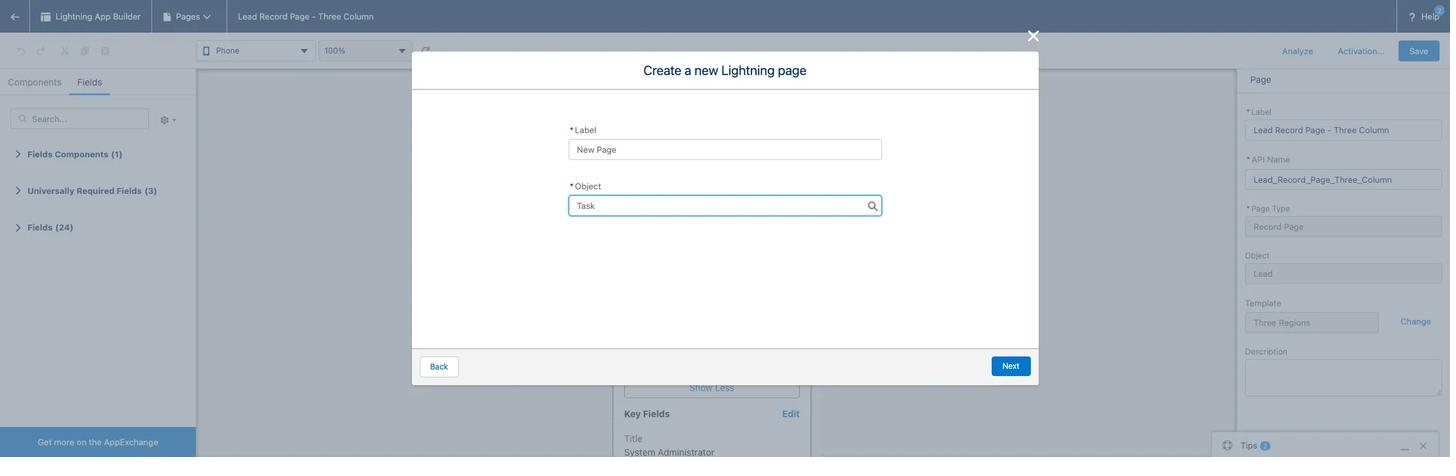 Task type: locate. For each thing, give the bounding box(es) containing it.
type
[[1272, 203, 1290, 213]]

page down the 'analyze' button
[[1250, 74, 1271, 85]]

* label for api
[[1246, 107, 1271, 117]]

Description text field
[[1245, 359, 1442, 396]]

app
[[95, 11, 111, 22]]

tips
[[1240, 440, 1257, 450]]

0 vertical spatial lightning
[[55, 11, 92, 22]]

lightning
[[55, 11, 92, 22], [721, 62, 775, 77]]

1 horizontal spatial group
[[54, 40, 116, 61]]

1 vertical spatial page
[[1250, 74, 1271, 85]]

label
[[1251, 107, 1271, 117], [575, 124, 596, 135]]

1 horizontal spatial 2
[[1438, 7, 1442, 14]]

a
[[685, 62, 691, 77]]

* api name
[[1246, 154, 1290, 165]]

next
[[1002, 361, 1020, 371]]

* label up api
[[1246, 107, 1271, 117]]

1 horizontal spatial label
[[1251, 107, 1271, 117]]

0 horizontal spatial label
[[575, 124, 596, 135]]

2 right tips
[[1263, 442, 1267, 450]]

*
[[1246, 107, 1250, 117], [570, 124, 574, 135], [1246, 154, 1250, 165], [570, 181, 574, 191], [1246, 203, 1250, 213]]

None text field
[[1245, 119, 1442, 140], [568, 139, 882, 160], [1245, 169, 1442, 190], [1245, 119, 1442, 140], [568, 139, 882, 160], [1245, 169, 1442, 190]]

* label
[[1246, 107, 1271, 117], [570, 124, 596, 135]]

group
[[10, 40, 52, 61], [54, 40, 116, 61]]

page left type
[[1251, 203, 1270, 213]]

help
[[1421, 11, 1440, 22]]

create
[[643, 62, 681, 77]]

template
[[1245, 297, 1281, 308]]

the
[[89, 437, 102, 447]]

tab list
[[0, 69, 196, 95]]

text default image
[[867, 201, 878, 212]]

label up api
[[1251, 107, 1271, 117]]

* label for object
[[570, 124, 596, 135]]

phone button
[[196, 40, 316, 62]]

save button
[[1398, 40, 1440, 61]]

0 horizontal spatial group
[[10, 40, 52, 61]]

1 vertical spatial label
[[575, 124, 596, 135]]

get more on the appexchange
[[38, 437, 158, 447]]

2 inside tips 2
[[1263, 442, 1267, 450]]

page
[[778, 62, 807, 77]]

lightning app builder
[[55, 11, 141, 22]]

page left - at the top left of page
[[290, 11, 310, 22]]

1 horizontal spatial * label
[[1246, 107, 1271, 117]]

* label up * object
[[570, 124, 596, 135]]

1 vertical spatial 2
[[1263, 442, 1267, 450]]

0 vertical spatial label
[[1251, 107, 1271, 117]]

object
[[575, 181, 601, 191], [1245, 250, 1270, 260]]

2 inside help 2
[[1438, 7, 1442, 14]]

create a new lightning page
[[643, 62, 807, 77]]

1 horizontal spatial object
[[1245, 250, 1270, 260]]

lightning left app
[[55, 11, 92, 22]]

0 horizontal spatial object
[[575, 181, 601, 191]]

label up * object
[[575, 124, 596, 135]]

name
[[1267, 154, 1290, 165]]

0 vertical spatial object
[[575, 181, 601, 191]]

change
[[1401, 316, 1431, 327]]

column
[[343, 11, 374, 22]]

record
[[259, 11, 288, 22]]

0 vertical spatial page
[[290, 11, 310, 22]]

0 vertical spatial 2
[[1438, 7, 1442, 14]]

1 vertical spatial lightning
[[721, 62, 775, 77]]

0 horizontal spatial * label
[[570, 124, 596, 135]]

2 up save button
[[1438, 7, 1442, 14]]

2
[[1438, 7, 1442, 14], [1263, 442, 1267, 450]]

back
[[430, 361, 448, 371]]

0 horizontal spatial 2
[[1263, 442, 1267, 450]]

1 vertical spatial * label
[[570, 124, 596, 135]]

None text field
[[568, 195, 882, 216], [1245, 216, 1442, 237], [568, 195, 882, 216], [1245, 216, 1442, 237]]

get
[[38, 437, 52, 447]]

page
[[290, 11, 310, 22], [1250, 74, 1271, 85], [1251, 203, 1270, 213]]

0 vertical spatial * label
[[1246, 107, 1271, 117]]

new
[[694, 62, 718, 77]]

Search... search field
[[10, 108, 149, 129]]

more
[[54, 437, 74, 447]]

lightning right new
[[721, 62, 775, 77]]

appexchange
[[104, 437, 158, 447]]

Object text field
[[1245, 263, 1442, 284]]



Task type: describe. For each thing, give the bounding box(es) containing it.
on
[[77, 437, 86, 447]]

2 vertical spatial page
[[1251, 203, 1270, 213]]

Template text field
[[1245, 312, 1379, 333]]

1 horizontal spatial lightning
[[721, 62, 775, 77]]

2 group from the left
[[54, 40, 116, 61]]

activation...
[[1338, 45, 1385, 56]]

inverse image
[[1025, 28, 1041, 43]]

pages
[[176, 11, 200, 22]]

1 group from the left
[[10, 40, 52, 61]]

change button
[[1390, 310, 1442, 333]]

phone
[[216, 46, 239, 56]]

* page type
[[1246, 203, 1290, 213]]

* object
[[570, 181, 601, 191]]

2 for help
[[1438, 7, 1442, 14]]

lead
[[238, 11, 257, 22]]

help 2
[[1421, 7, 1442, 22]]

analyze button
[[1271, 40, 1324, 61]]

analyze
[[1282, 45, 1313, 56]]

label for object
[[575, 124, 596, 135]]

get more on the appexchange button
[[0, 427, 196, 457]]

activation... button
[[1327, 40, 1396, 61]]

1 vertical spatial object
[[1245, 250, 1270, 260]]

pages link
[[152, 0, 228, 33]]

back link
[[419, 356, 459, 377]]

builder
[[113, 11, 141, 22]]

next link
[[991, 356, 1031, 376]]

0 horizontal spatial lightning
[[55, 11, 92, 22]]

label for api
[[1251, 107, 1271, 117]]

three
[[318, 11, 341, 22]]

api
[[1252, 154, 1265, 165]]

2 for tips
[[1263, 442, 1267, 450]]

tips 2
[[1240, 440, 1267, 450]]

description
[[1245, 347, 1287, 356]]

lead record page - three column
[[238, 11, 374, 22]]

-
[[312, 11, 316, 22]]

save
[[1409, 45, 1428, 56]]



Task type: vqa. For each thing, say whether or not it's contained in the screenshot.
trial
no



